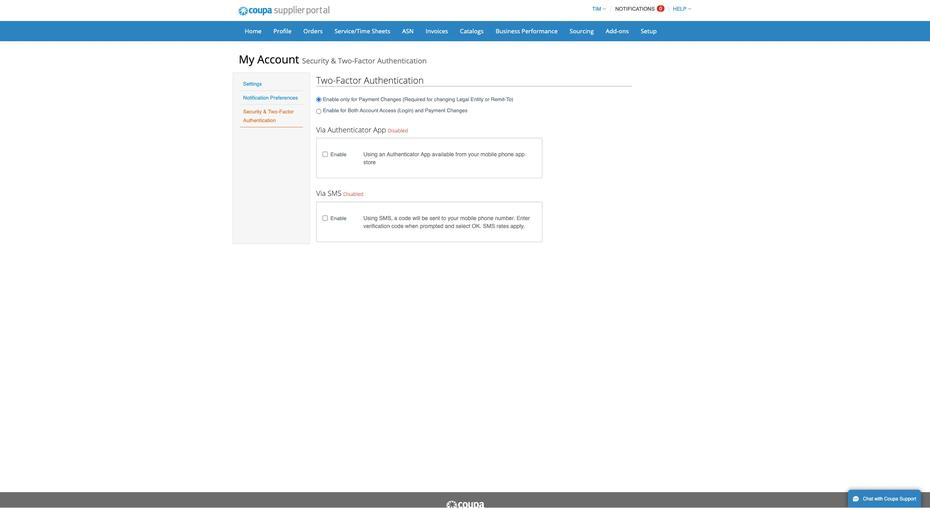 Task type: locate. For each thing, give the bounding box(es) containing it.
1 horizontal spatial account
[[360, 107, 378, 113]]

account right both
[[360, 107, 378, 113]]

1 horizontal spatial your
[[468, 151, 479, 157]]

payment down changing
[[425, 107, 445, 113]]

None checkbox
[[323, 152, 328, 157], [323, 216, 328, 221], [323, 152, 328, 157], [323, 216, 328, 221]]

coupa
[[884, 497, 898, 502]]

two-factor authentication
[[316, 74, 424, 86]]

changes down 'legal' at the top
[[447, 107, 468, 113]]

using inside using sms, a code will be sent to your mobile phone number. enter verification code when prompted and select ok. sms rates apply.
[[363, 215, 378, 221]]

coupa supplier portal image
[[233, 1, 335, 21], [445, 501, 485, 509]]

using
[[363, 151, 378, 157], [363, 215, 378, 221]]

1 vertical spatial app
[[421, 151, 431, 157]]

phone inside using an authenticator app available from your mobile phone app store
[[498, 151, 514, 157]]

0 vertical spatial factor
[[354, 56, 375, 66]]

changes up access
[[381, 96, 401, 102]]

0 vertical spatial using
[[363, 151, 378, 157]]

disabled down store
[[343, 191, 363, 198]]

0 horizontal spatial disabled
[[343, 191, 363, 198]]

1 vertical spatial sms
[[483, 223, 495, 229]]

1 horizontal spatial &
[[331, 56, 336, 66]]

a
[[394, 215, 397, 221]]

factor
[[354, 56, 375, 66], [336, 74, 362, 86], [279, 109, 294, 115]]

authentication down asn link
[[377, 56, 427, 66]]

two- down service/time
[[338, 56, 354, 66]]

0 horizontal spatial phone
[[478, 215, 494, 221]]

app down access
[[373, 125, 386, 135]]

via for via authenticator app
[[316, 125, 326, 135]]

1 vertical spatial using
[[363, 215, 378, 221]]

setup
[[641, 27, 657, 35]]

settings link
[[243, 81, 262, 87]]

using up verification
[[363, 215, 378, 221]]

navigation containing notifications 0
[[589, 1, 691, 17]]

2 vertical spatial authentication
[[243, 117, 276, 123]]

1 horizontal spatial sms
[[483, 223, 495, 229]]

1 horizontal spatial phone
[[498, 151, 514, 157]]

support
[[900, 497, 916, 502]]

help link
[[670, 6, 691, 12]]

sourcing link
[[565, 25, 599, 37]]

app
[[373, 125, 386, 135], [421, 151, 431, 157]]

1 vertical spatial your
[[448, 215, 459, 221]]

2 horizontal spatial two-
[[338, 56, 354, 66]]

enable right enable for both account access (login) and payment changes option
[[323, 107, 339, 113]]

1 via from the top
[[316, 125, 326, 135]]

code
[[399, 215, 411, 221], [392, 223, 404, 229]]

phone
[[498, 151, 514, 157], [478, 215, 494, 221]]

0 horizontal spatial mobile
[[460, 215, 477, 221]]

phone up ok.
[[478, 215, 494, 221]]

1 vertical spatial changes
[[447, 107, 468, 113]]

account down profile link
[[257, 52, 299, 67]]

& down service/time
[[331, 56, 336, 66]]

1 vertical spatial via
[[316, 189, 326, 198]]

sms inside using sms, a code will be sent to your mobile phone number. enter verification code when prompted and select ok. sms rates apply.
[[483, 223, 495, 229]]

1 horizontal spatial coupa supplier portal image
[[445, 501, 485, 509]]

entity
[[471, 96, 484, 102]]

0 vertical spatial mobile
[[481, 151, 497, 157]]

and
[[415, 107, 424, 113], [445, 223, 454, 229]]

notification preferences link
[[243, 95, 298, 101]]

1 vertical spatial &
[[263, 109, 267, 115]]

0 vertical spatial your
[[468, 151, 479, 157]]

asn
[[402, 27, 414, 35]]

&
[[331, 56, 336, 66], [263, 109, 267, 115]]

two- down notification preferences
[[268, 109, 279, 115]]

factor up only
[[336, 74, 362, 86]]

enable down via authenticator app disabled
[[330, 152, 347, 157]]

1 vertical spatial coupa supplier portal image
[[445, 501, 485, 509]]

invoices
[[426, 27, 448, 35]]

1 vertical spatial security
[[243, 109, 262, 115]]

changes
[[381, 96, 401, 102], [447, 107, 468, 113]]

mobile
[[481, 151, 497, 157], [460, 215, 477, 221]]

your right to
[[448, 215, 459, 221]]

disabled down enable for both account access (login) and payment changes
[[388, 127, 408, 134]]

only
[[340, 96, 350, 102]]

and down "enable only for payment changes (required for changing legal entity or remit-to)"
[[415, 107, 424, 113]]

using up store
[[363, 151, 378, 157]]

app left available
[[421, 151, 431, 157]]

service/time sheets link
[[330, 25, 395, 37]]

via for via sms
[[316, 189, 326, 198]]

factor up two-factor authentication
[[354, 56, 375, 66]]

remit-
[[491, 96, 506, 102]]

profile
[[274, 27, 292, 35]]

for left changing
[[427, 96, 433, 102]]

1 vertical spatial mobile
[[460, 215, 477, 221]]

disabled
[[388, 127, 408, 134], [343, 191, 363, 198]]

1 horizontal spatial security
[[302, 56, 329, 66]]

account
[[257, 52, 299, 67], [360, 107, 378, 113]]

your inside using sms, a code will be sent to your mobile phone number. enter verification code when prompted and select ok. sms rates apply.
[[448, 215, 459, 221]]

notification preferences
[[243, 95, 298, 101]]

via
[[316, 125, 326, 135], [316, 189, 326, 198]]

two- inside my account security & two-factor authentication
[[338, 56, 354, 66]]

0 horizontal spatial and
[[415, 107, 424, 113]]

factor inside my account security & two-factor authentication
[[354, 56, 375, 66]]

2 vertical spatial two-
[[268, 109, 279, 115]]

0 vertical spatial security
[[302, 56, 329, 66]]

and down to
[[445, 223, 454, 229]]

1 horizontal spatial mobile
[[481, 151, 497, 157]]

1 horizontal spatial and
[[445, 223, 454, 229]]

0 vertical spatial authenticator
[[328, 125, 371, 135]]

via authenticator app disabled
[[316, 125, 408, 135]]

for left both
[[340, 107, 346, 113]]

using for using sms, a code will be sent to your mobile phone number. enter verification code when prompted and select ok. sms rates apply.
[[363, 215, 378, 221]]

& inside security & two-factor authentication
[[263, 109, 267, 115]]

factor down the preferences
[[279, 109, 294, 115]]

1 vertical spatial phone
[[478, 215, 494, 221]]

1 horizontal spatial app
[[421, 151, 431, 157]]

1 vertical spatial disabled
[[343, 191, 363, 198]]

business
[[496, 27, 520, 35]]

0 horizontal spatial authenticator
[[328, 125, 371, 135]]

1 horizontal spatial two-
[[316, 74, 336, 86]]

1 horizontal spatial disabled
[[388, 127, 408, 134]]

1 horizontal spatial authenticator
[[387, 151, 419, 157]]

2 vertical spatial factor
[[279, 109, 294, 115]]

0 horizontal spatial account
[[257, 52, 299, 67]]

payment down two-factor authentication
[[359, 96, 379, 102]]

0 vertical spatial phone
[[498, 151, 514, 157]]

be
[[422, 215, 428, 221]]

0 vertical spatial &
[[331, 56, 336, 66]]

chat
[[863, 497, 873, 502]]

0 vertical spatial app
[[373, 125, 386, 135]]

1 vertical spatial authenticator
[[387, 151, 419, 157]]

notifications
[[615, 6, 655, 12]]

1 vertical spatial code
[[392, 223, 404, 229]]

your
[[468, 151, 479, 157], [448, 215, 459, 221]]

mobile up select
[[460, 215, 477, 221]]

0 horizontal spatial two-
[[268, 109, 279, 115]]

0 vertical spatial two-
[[338, 56, 354, 66]]

2 using from the top
[[363, 215, 378, 221]]

add-ons
[[606, 27, 629, 35]]

security & two-factor authentication
[[243, 109, 294, 123]]

two- up the enable only for payment changes (required for changing legal entity or remit-to) radio
[[316, 74, 336, 86]]

security down 'notification'
[[243, 109, 262, 115]]

2 via from the top
[[316, 189, 326, 198]]

navigation
[[589, 1, 691, 17]]

0 vertical spatial authentication
[[377, 56, 427, 66]]

authenticator right an
[[387, 151, 419, 157]]

authenticator inside using an authenticator app available from your mobile phone app store
[[387, 151, 419, 157]]

0 vertical spatial sms
[[328, 189, 342, 198]]

your inside using an authenticator app available from your mobile phone app store
[[468, 151, 479, 157]]

using inside using an authenticator app available from your mobile phone app store
[[363, 151, 378, 157]]

0 vertical spatial payment
[[359, 96, 379, 102]]

0 vertical spatial via
[[316, 125, 326, 135]]

0 vertical spatial disabled
[[388, 127, 408, 134]]

two-
[[338, 56, 354, 66], [316, 74, 336, 86], [268, 109, 279, 115]]

service/time
[[335, 27, 370, 35]]

phone left app
[[498, 151, 514, 157]]

authentication
[[377, 56, 427, 66], [364, 74, 424, 86], [243, 117, 276, 123]]

sent
[[430, 215, 440, 221]]

0 horizontal spatial your
[[448, 215, 459, 221]]

preferences
[[270, 95, 298, 101]]

your right from
[[468, 151, 479, 157]]

an
[[379, 151, 385, 157]]

sms
[[328, 189, 342, 198], [483, 223, 495, 229]]

to
[[442, 215, 446, 221]]

home link
[[240, 25, 267, 37]]

authentication up (required
[[364, 74, 424, 86]]

1 horizontal spatial for
[[351, 96, 357, 102]]

mobile right from
[[481, 151, 497, 157]]

enable for both account access (login) and payment changes
[[323, 107, 468, 113]]

& down notification preferences
[[263, 109, 267, 115]]

code down a
[[392, 223, 404, 229]]

enable
[[323, 96, 339, 102], [323, 107, 339, 113], [330, 152, 347, 157], [330, 215, 347, 221]]

verification
[[363, 223, 390, 229]]

disabled inside via sms disabled
[[343, 191, 363, 198]]

security
[[302, 56, 329, 66], [243, 109, 262, 115]]

security down orders link
[[302, 56, 329, 66]]

1 using from the top
[[363, 151, 378, 157]]

code right a
[[399, 215, 411, 221]]

prompted
[[420, 223, 443, 229]]

0 vertical spatial coupa supplier portal image
[[233, 1, 335, 21]]

authenticator down both
[[328, 125, 371, 135]]

0 vertical spatial and
[[415, 107, 424, 113]]

0 horizontal spatial &
[[263, 109, 267, 115]]

for right only
[[351, 96, 357, 102]]

mobile inside using sms, a code will be sent to your mobile phone number. enter verification code when prompted and select ok. sms rates apply.
[[460, 215, 477, 221]]

payment
[[359, 96, 379, 102], [425, 107, 445, 113]]

1 vertical spatial and
[[445, 223, 454, 229]]

0
[[659, 6, 662, 12]]

1 horizontal spatial payment
[[425, 107, 445, 113]]

with
[[875, 497, 883, 502]]

0 horizontal spatial security
[[243, 109, 262, 115]]

authentication down 'notification'
[[243, 117, 276, 123]]

0 vertical spatial changes
[[381, 96, 401, 102]]



Task type: describe. For each thing, give the bounding box(es) containing it.
tim link
[[589, 6, 606, 12]]

invoices link
[[421, 25, 453, 37]]

catalogs
[[460, 27, 484, 35]]

Enable for Both Account Access (Login) and Payment Changes radio
[[316, 106, 321, 117]]

notification
[[243, 95, 269, 101]]

asn link
[[397, 25, 419, 37]]

disabled inside via authenticator app disabled
[[388, 127, 408, 134]]

app inside using an authenticator app available from your mobile phone app store
[[421, 151, 431, 157]]

two- inside security & two-factor authentication
[[268, 109, 279, 115]]

profile link
[[268, 25, 297, 37]]

using for using an authenticator app available from your mobile phone app store
[[363, 151, 378, 157]]

0 horizontal spatial payment
[[359, 96, 379, 102]]

store
[[363, 159, 376, 165]]

changing
[[434, 96, 455, 102]]

using an authenticator app available from your mobile phone app store
[[363, 151, 525, 165]]

and inside using sms, a code will be sent to your mobile phone number. enter verification code when prompted and select ok. sms rates apply.
[[445, 223, 454, 229]]

chat with coupa support
[[863, 497, 916, 502]]

orders
[[303, 27, 323, 35]]

home
[[245, 27, 262, 35]]

Enable only for Payment Changes (Required for changing Legal Entity or Remit-To) radio
[[316, 94, 321, 105]]

my account security & two-factor authentication
[[239, 52, 427, 67]]

ons
[[619, 27, 629, 35]]

service/time sheets
[[335, 27, 390, 35]]

help
[[673, 6, 687, 12]]

security inside security & two-factor authentication
[[243, 109, 262, 115]]

0 vertical spatial account
[[257, 52, 299, 67]]

authentication inside my account security & two-factor authentication
[[377, 56, 427, 66]]

rates
[[497, 223, 509, 229]]

security inside my account security & two-factor authentication
[[302, 56, 329, 66]]

from
[[456, 151, 467, 157]]

to)
[[506, 96, 513, 102]]

setup link
[[636, 25, 662, 37]]

ok.
[[472, 223, 481, 229]]

will
[[413, 215, 420, 221]]

0 horizontal spatial app
[[373, 125, 386, 135]]

enter
[[517, 215, 530, 221]]

add-
[[606, 27, 619, 35]]

available
[[432, 151, 454, 157]]

select
[[456, 223, 470, 229]]

0 horizontal spatial coupa supplier portal image
[[233, 1, 335, 21]]

business performance link
[[490, 25, 563, 37]]

when
[[405, 223, 418, 229]]

chat with coupa support button
[[848, 490, 921, 509]]

add-ons link
[[601, 25, 634, 37]]

access
[[380, 107, 396, 113]]

using sms, a code will be sent to your mobile phone number. enter verification code when prompted and select ok. sms rates apply.
[[363, 215, 530, 229]]

enable right the enable only for payment changes (required for changing legal entity or remit-to) radio
[[323, 96, 339, 102]]

notifications 0
[[615, 6, 662, 12]]

security & two-factor authentication link
[[243, 109, 294, 123]]

enable down via sms disabled
[[330, 215, 347, 221]]

sheets
[[372, 27, 390, 35]]

tim
[[592, 6, 601, 12]]

0 horizontal spatial for
[[340, 107, 346, 113]]

sms,
[[379, 215, 393, 221]]

or
[[485, 96, 490, 102]]

authentication inside security & two-factor authentication
[[243, 117, 276, 123]]

& inside my account security & two-factor authentication
[[331, 56, 336, 66]]

(required
[[403, 96, 425, 102]]

settings
[[243, 81, 262, 87]]

app
[[515, 151, 525, 157]]

1 vertical spatial authentication
[[364, 74, 424, 86]]

both
[[348, 107, 358, 113]]

factor inside security & two-factor authentication
[[279, 109, 294, 115]]

(login)
[[398, 107, 414, 113]]

0 vertical spatial code
[[399, 215, 411, 221]]

2 horizontal spatial for
[[427, 96, 433, 102]]

1 vertical spatial account
[[360, 107, 378, 113]]

mobile inside using an authenticator app available from your mobile phone app store
[[481, 151, 497, 157]]

orders link
[[298, 25, 328, 37]]

0 horizontal spatial changes
[[381, 96, 401, 102]]

via sms disabled
[[316, 189, 363, 198]]

my
[[239, 52, 254, 67]]

0 horizontal spatial sms
[[328, 189, 342, 198]]

apply.
[[510, 223, 525, 229]]

enable only for payment changes (required for changing legal entity or remit-to)
[[323, 96, 513, 102]]

1 vertical spatial two-
[[316, 74, 336, 86]]

1 horizontal spatial changes
[[447, 107, 468, 113]]

number.
[[495, 215, 515, 221]]

1 vertical spatial factor
[[336, 74, 362, 86]]

performance
[[522, 27, 558, 35]]

sourcing
[[570, 27, 594, 35]]

catalogs link
[[455, 25, 489, 37]]

phone inside using sms, a code will be sent to your mobile phone number. enter verification code when prompted and select ok. sms rates apply.
[[478, 215, 494, 221]]

business performance
[[496, 27, 558, 35]]

1 vertical spatial payment
[[425, 107, 445, 113]]

legal
[[457, 96, 469, 102]]



